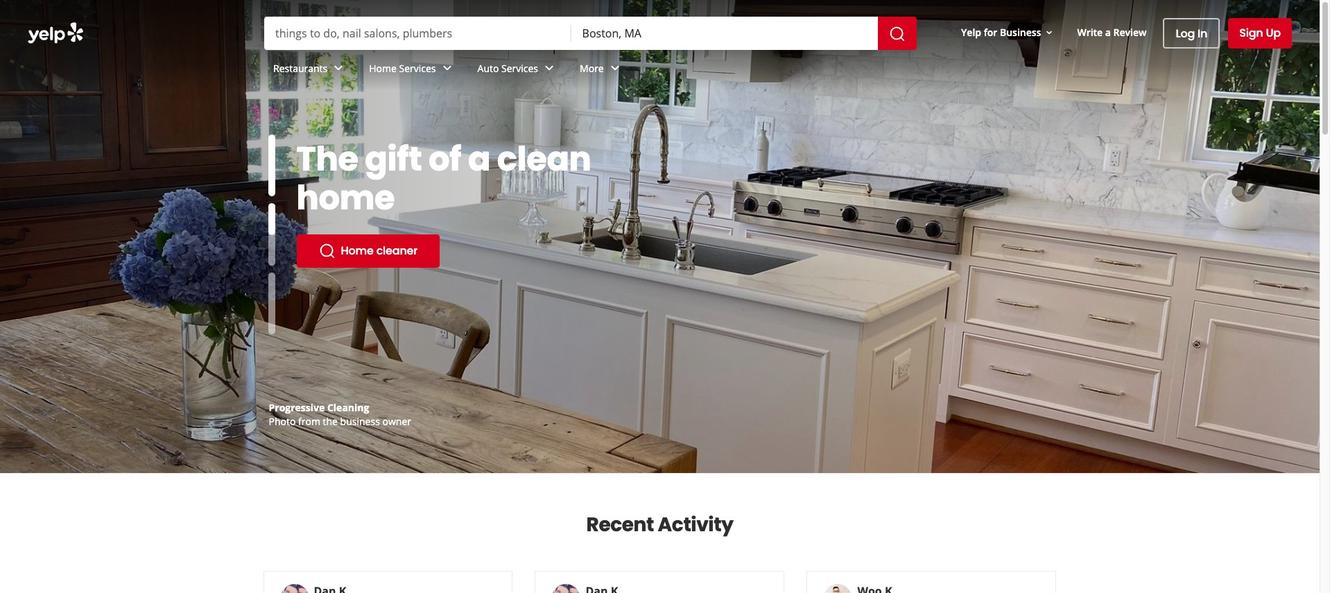 Task type: locate. For each thing, give the bounding box(es) containing it.
none field up home services link
[[275, 26, 560, 41]]

a
[[1106, 25, 1111, 39], [468, 136, 490, 182]]

24 chevron down v2 image for auto services
[[541, 60, 558, 77]]

24 chevron down v2 image inside home services link
[[439, 60, 455, 77]]

sign up link
[[1229, 18, 1292, 49]]

Near text field
[[582, 26, 867, 41]]

yelp for business button
[[956, 20, 1061, 45]]

1 24 chevron down v2 image from the left
[[541, 60, 558, 77]]

24 chevron down v2 image
[[330, 60, 347, 77], [439, 60, 455, 77]]

log in link
[[1164, 18, 1220, 49]]

2 24 chevron down v2 image from the left
[[439, 60, 455, 77]]

1 horizontal spatial none field
[[582, 26, 867, 41]]

home down find text field
[[369, 61, 397, 75]]

1 horizontal spatial services
[[502, 61, 538, 75]]

none search field inside explore banner section banner
[[264, 17, 920, 50]]

up
[[1266, 25, 1281, 41]]

2 services from the left
[[502, 61, 538, 75]]

1 vertical spatial a
[[468, 136, 490, 182]]

business categories element
[[262, 50, 1292, 90]]

0 vertical spatial home
[[369, 61, 397, 75]]

home inside business categories element
[[369, 61, 397, 75]]

0 horizontal spatial 24 chevron down v2 image
[[330, 60, 347, 77]]

progressive cleaning photo from the business owner
[[269, 401, 411, 428]]

services right auto
[[502, 61, 538, 75]]

0 vertical spatial a
[[1106, 25, 1111, 39]]

the
[[323, 415, 338, 428]]

recent activity
[[587, 511, 734, 538]]

home
[[369, 61, 397, 75], [341, 243, 374, 259]]

24 chevron down v2 image right auto services
[[541, 60, 558, 77]]

services down find text field
[[399, 61, 436, 75]]

0 horizontal spatial 24 chevron down v2 image
[[541, 60, 558, 77]]

services for auto services
[[502, 61, 538, 75]]

log
[[1176, 25, 1195, 41]]

1 horizontal spatial 24 chevron down v2 image
[[607, 60, 623, 77]]

24 chevron down v2 image for home services
[[439, 60, 455, 77]]

restaurants
[[273, 61, 328, 75]]

business
[[1000, 25, 1042, 39]]

2 none field from the left
[[582, 26, 867, 41]]

for
[[984, 25, 998, 39]]

24 chevron down v2 image inside restaurants link
[[330, 60, 347, 77]]

1 vertical spatial home
[[341, 243, 374, 259]]

yelp for business
[[961, 25, 1042, 39]]

2 24 chevron down v2 image from the left
[[607, 60, 623, 77]]

24 chevron down v2 image right restaurants
[[330, 60, 347, 77]]

services
[[399, 61, 436, 75], [502, 61, 538, 75]]

1 horizontal spatial a
[[1106, 25, 1111, 39]]

a right write
[[1106, 25, 1111, 39]]

24 chevron down v2 image left auto
[[439, 60, 455, 77]]

none field up business categories element
[[582, 26, 867, 41]]

1 24 chevron down v2 image from the left
[[330, 60, 347, 77]]

1 none field from the left
[[275, 26, 560, 41]]

Find text field
[[275, 26, 560, 41]]

the gift of a clean home
[[297, 136, 591, 221]]

24 chevron down v2 image inside the auto services link
[[541, 60, 558, 77]]

from
[[298, 415, 320, 428]]

1 services from the left
[[399, 61, 436, 75]]

gift
[[365, 136, 422, 182]]

None search field
[[0, 0, 1320, 90]]

home cleaner
[[341, 243, 418, 259]]

home services
[[369, 61, 436, 75]]

home right 24 search v2 icon
[[341, 243, 374, 259]]

1 horizontal spatial 24 chevron down v2 image
[[439, 60, 455, 77]]

24 chevron down v2 image right more on the left top of page
[[607, 60, 623, 77]]

restaurants link
[[262, 50, 358, 90]]

None search field
[[264, 17, 920, 50]]

None field
[[275, 26, 560, 41], [582, 26, 867, 41]]

0 horizontal spatial none field
[[275, 26, 560, 41]]

24 chevron down v2 image
[[541, 60, 558, 77], [607, 60, 623, 77]]

home
[[297, 175, 395, 221]]

0 horizontal spatial services
[[399, 61, 436, 75]]

auto
[[478, 61, 499, 75]]

24 chevron down v2 image inside the more link
[[607, 60, 623, 77]]

0 horizontal spatial a
[[468, 136, 490, 182]]

a right of
[[468, 136, 490, 182]]



Task type: describe. For each thing, give the bounding box(es) containing it.
none field find
[[275, 26, 560, 41]]

write
[[1078, 25, 1103, 39]]

none search field containing sign up
[[0, 0, 1320, 90]]

photo
[[269, 415, 296, 428]]

more
[[580, 61, 604, 75]]

cleaning
[[327, 401, 369, 414]]

progressive
[[269, 401, 325, 414]]

sign
[[1240, 25, 1264, 41]]

write a review
[[1078, 25, 1147, 39]]

clean
[[497, 136, 591, 182]]

log in
[[1176, 25, 1208, 41]]

16 chevron down v2 image
[[1044, 27, 1055, 38]]

auto services link
[[467, 50, 569, 90]]

none field near
[[582, 26, 867, 41]]

more link
[[569, 50, 635, 90]]

yelp
[[961, 25, 982, 39]]

24 chevron down v2 image for restaurants
[[330, 60, 347, 77]]

home services link
[[358, 50, 467, 90]]

home cleaner link
[[297, 234, 440, 268]]

select slide image
[[268, 135, 275, 197]]

the
[[297, 136, 358, 182]]

auto services
[[478, 61, 538, 75]]

24 search v2 image
[[319, 243, 335, 259]]

in
[[1198, 25, 1208, 41]]

services for home services
[[399, 61, 436, 75]]

search image
[[889, 25, 906, 42]]

cleaner
[[376, 243, 418, 259]]

home for home services
[[369, 61, 397, 75]]

of
[[429, 136, 461, 182]]

explore banner section banner
[[0, 0, 1320, 473]]

progressive cleaning link
[[269, 401, 369, 414]]

home for home cleaner
[[341, 243, 374, 259]]

sign up
[[1240, 25, 1281, 41]]

24 chevron down v2 image for more
[[607, 60, 623, 77]]

recent
[[587, 511, 654, 538]]

business
[[340, 415, 380, 428]]

a inside the gift of a clean home
[[468, 136, 490, 182]]

explore recent activity section section
[[252, 474, 1068, 593]]

write a review link
[[1072, 20, 1153, 45]]

owner
[[383, 415, 411, 428]]

review
[[1114, 25, 1147, 39]]

activity
[[658, 511, 734, 538]]



Task type: vqa. For each thing, say whether or not it's contained in the screenshot.
1st field from the left
yes



